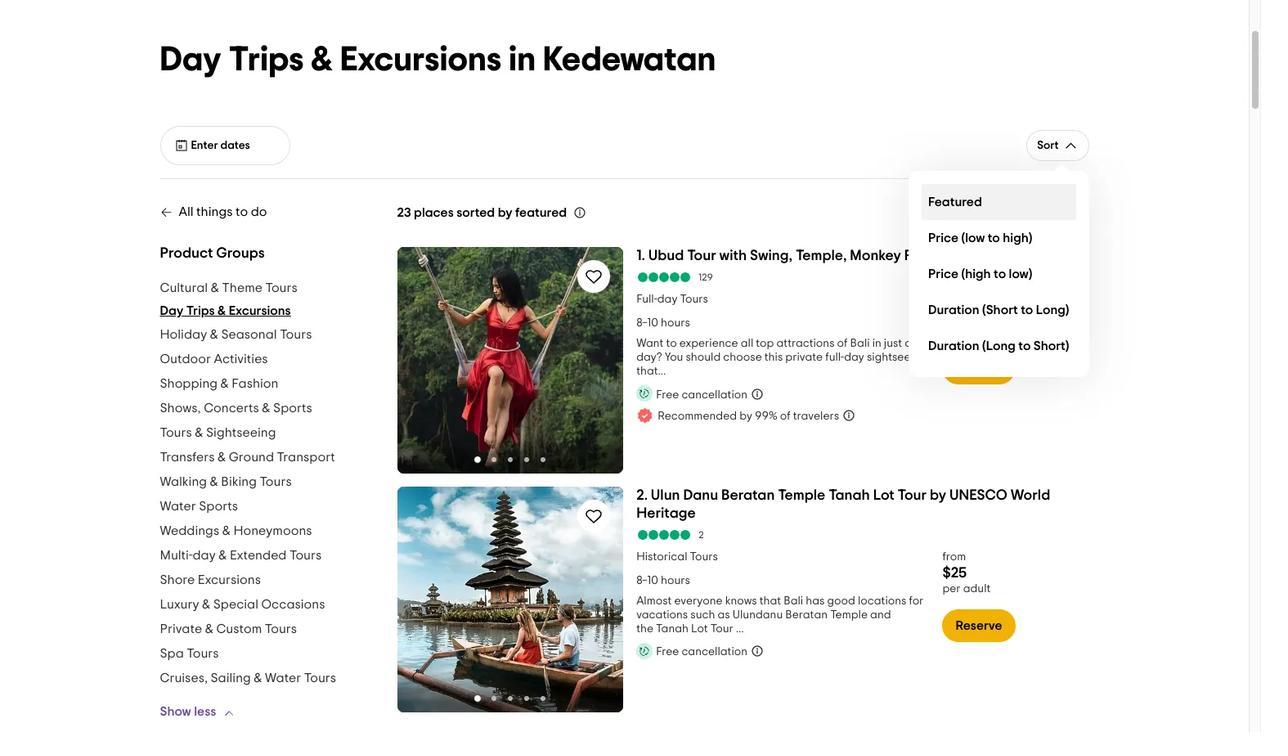 Task type: vqa. For each thing, say whether or not it's contained in the screenshot.
Nov 20
no



Task type: locate. For each thing, give the bounding box(es) containing it.
just
[[884, 338, 902, 349]]

beratan down has
[[786, 609, 828, 621]]

1 day from the top
[[160, 43, 221, 77]]

holiday & seasonal tours link
[[160, 322, 312, 347]]

that
[[760, 595, 781, 607]]

0 vertical spatial excursions
[[340, 43, 502, 77]]

multi-day & extended tours
[[160, 549, 322, 562]]

1 from from the top
[[943, 294, 966, 305]]

1 vertical spatial day
[[160, 304, 183, 317]]

from up $25
[[943, 551, 966, 563]]

day for day trips & excursions
[[160, 304, 183, 317]]

day?
[[637, 352, 662, 363]]

outdoor activities link
[[160, 347, 268, 371]]

cancellation up recommended
[[682, 389, 748, 400]]

all right clear
[[1045, 206, 1058, 218]]

by left 99%
[[740, 410, 753, 422]]

reserve down duration (long to short)
[[956, 362, 1003, 375]]

0 vertical spatial hours
[[661, 317, 690, 329]]

1 vertical spatial by
[[740, 410, 753, 422]]

day down ubud
[[657, 294, 678, 305]]

5.0 of 5 bubbles image
[[637, 272, 692, 282], [637, 530, 692, 540]]

tour down as
[[711, 623, 734, 634]]

of inside want to experience all top attractions of bali in just one day? you should choose this private full-day sightseeing that…
[[837, 338, 848, 349]]

1 5.0 of 5 bubbles image from the top
[[637, 272, 692, 282]]

2 horizontal spatial day
[[844, 352, 865, 363]]

2 from from the top
[[943, 551, 966, 563]]

tours
[[265, 281, 298, 294], [680, 294, 708, 305], [280, 328, 312, 341], [160, 426, 192, 439], [260, 475, 292, 488], [290, 549, 322, 562], [690, 551, 718, 563], [265, 622, 297, 636], [187, 647, 219, 660], [304, 672, 336, 685]]

0 vertical spatial day
[[657, 294, 678, 305]]

1 vertical spatial water
[[265, 672, 301, 685]]

1 vertical spatial beratan
[[786, 609, 828, 621]]

luxury
[[160, 598, 199, 611]]

1 vertical spatial trips
[[186, 304, 215, 317]]

monkey
[[850, 249, 901, 263]]

recommended by 99% of travelers
[[658, 410, 839, 422]]

ubud
[[648, 249, 684, 263]]

of up full- at the right
[[837, 338, 848, 349]]

excursions for day trips & excursions in kedewatan
[[340, 43, 502, 77]]

1 horizontal spatial of
[[837, 338, 848, 349]]

of right 99%
[[780, 410, 791, 422]]

to left "low)"
[[994, 267, 1006, 280]]

1 save to a trip image from the top
[[584, 267, 604, 286]]

0 vertical spatial free cancellation
[[656, 389, 748, 400]]

to right (long
[[1019, 339, 1031, 352]]

trips
[[229, 43, 304, 77], [186, 304, 215, 317]]

sailing
[[211, 672, 251, 685]]

0 vertical spatial duration
[[928, 303, 980, 316]]

top
[[756, 338, 774, 349]]

(low
[[962, 231, 985, 244]]

hours down historical tours
[[661, 575, 690, 586]]

sports down walking & biking tours 'link'
[[199, 500, 238, 513]]

lot right tanah
[[873, 488, 895, 503]]

day
[[657, 294, 678, 305], [844, 352, 865, 363], [193, 549, 216, 562]]

enter dates
[[191, 140, 250, 151]]

1 vertical spatial bali
[[784, 595, 803, 607]]

short)
[[1034, 339, 1070, 352]]

duration for duration (long to short)
[[928, 339, 980, 352]]

water right sailing at the bottom left of page
[[265, 672, 301, 685]]

1 vertical spatial 8–10 hours
[[637, 575, 690, 586]]

excursions for day trips & excursions
[[229, 304, 291, 317]]

1 reserve from the top
[[956, 362, 1003, 375]]

1 free cancellation from the top
[[656, 389, 748, 400]]

to for price (low to high)
[[988, 231, 1000, 244]]

good
[[827, 595, 856, 607]]

clear all filters
[[1014, 206, 1089, 218]]

spa tours
[[160, 647, 219, 660]]

0 vertical spatial beratan
[[722, 488, 775, 503]]

activities
[[214, 353, 268, 366]]

tour inside ulun danu beratan temple tanah lot tour by unesco world heritage
[[898, 488, 927, 503]]

walking & biking tours
[[160, 475, 292, 488]]

8–10 hours up the almost
[[637, 575, 690, 586]]

0 horizontal spatial by
[[498, 206, 513, 219]]

waterfall
[[981, 249, 1043, 263]]

free down 'that…' on the right of the page
[[656, 389, 679, 400]]

2 carousel of images figure from the top
[[397, 486, 623, 713]]

full-
[[637, 294, 657, 305]]

0 vertical spatial free
[[656, 389, 679, 400]]

1 vertical spatial 5.0 of 5 bubbles image
[[637, 530, 692, 540]]

sorted
[[457, 206, 495, 219]]

0 vertical spatial reserve
[[956, 362, 1003, 375]]

1 vertical spatial carousel of images figure
[[397, 486, 623, 713]]

and down locations
[[870, 609, 891, 621]]

1 vertical spatial free cancellation
[[656, 646, 748, 658]]

1 duration from the top
[[928, 303, 980, 316]]

reserve link down adult
[[943, 609, 1016, 642]]

extended
[[230, 549, 287, 562]]

1 vertical spatial of
[[780, 410, 791, 422]]

1 horizontal spatial temple
[[830, 609, 868, 621]]

0 horizontal spatial day
[[193, 549, 216, 562]]

1 carousel of images figure from the top
[[397, 247, 623, 473]]

high)
[[1003, 231, 1033, 244]]

0 horizontal spatial temple
[[778, 488, 826, 503]]

day for multi-day & extended tours
[[193, 549, 216, 562]]

1 vertical spatial cancellation
[[682, 646, 748, 658]]

want to experience all top attractions of bali in just one day? you should choose this private full-day sightseeing that…
[[637, 338, 927, 377]]

23 places sorted by featured
[[397, 206, 567, 219]]

0 horizontal spatial bali
[[784, 595, 803, 607]]

trips for day trips & excursions in kedewatan
[[229, 43, 304, 77]]

2 vertical spatial tour
[[711, 623, 734, 634]]

1 free from the top
[[656, 389, 679, 400]]

duration down (high
[[928, 303, 980, 316]]

0 vertical spatial save to a trip image
[[584, 267, 604, 286]]

free cancellation down such
[[656, 646, 748, 658]]

0 vertical spatial trips
[[229, 43, 304, 77]]

2 price from the top
[[928, 267, 959, 280]]

2 vertical spatial by
[[930, 488, 946, 503]]

to right (low
[[988, 231, 1000, 244]]

1 horizontal spatial trips
[[229, 43, 304, 77]]

2 8–10 from the top
[[637, 575, 658, 586]]

99%
[[755, 410, 778, 422]]

water sports
[[160, 500, 238, 513]]

cancellation down …
[[682, 646, 748, 658]]

and
[[952, 249, 978, 263], [870, 609, 891, 621]]

price up forest,
[[928, 231, 959, 244]]

bali left has
[[784, 595, 803, 607]]

carousel of images figure for ubud tour with swing, temple, monkey forest, and waterfall
[[397, 247, 623, 473]]

sports inside "link"
[[273, 402, 312, 415]]

from
[[943, 294, 966, 305], [943, 551, 966, 563]]

duration down $57
[[928, 339, 980, 352]]

1 horizontal spatial by
[[740, 410, 753, 422]]

1 vertical spatial reserve link
[[943, 609, 1016, 642]]

0 horizontal spatial lot
[[691, 623, 708, 634]]

2 cancellation from the top
[[682, 646, 748, 658]]

honeymoons
[[233, 524, 312, 537]]

travelers
[[793, 410, 839, 422]]

price for price (low to high)
[[928, 231, 959, 244]]

5.0 of 5 bubbles image down ubud
[[637, 272, 692, 282]]

to left long)
[[1021, 303, 1033, 316]]

1 horizontal spatial all
[[1045, 206, 1058, 218]]

everyone
[[674, 595, 723, 607]]

to up you
[[666, 338, 677, 349]]

1 vertical spatial price
[[928, 267, 959, 280]]

price down forest,
[[928, 267, 959, 280]]

1 vertical spatial free
[[656, 646, 679, 658]]

clear all filters link
[[1014, 194, 1089, 230]]

0 vertical spatial cancellation
[[682, 389, 748, 400]]

the tanah
[[637, 623, 689, 634]]

1 vertical spatial in
[[872, 338, 882, 349]]

holiday & seasonal tours
[[160, 328, 312, 341]]

theme
[[222, 281, 263, 294]]

8–10 up want
[[637, 317, 658, 329]]

featured
[[515, 206, 567, 219]]

1 horizontal spatial in
[[872, 338, 882, 349]]

1 vertical spatial reserve
[[956, 619, 1003, 632]]

lot inside ulun danu beratan temple tanah lot tour by unesco world heritage
[[873, 488, 895, 503]]

0 vertical spatial water
[[160, 500, 196, 513]]

free down the tanah
[[656, 646, 679, 658]]

0 horizontal spatial in
[[509, 43, 536, 77]]

1 vertical spatial and
[[870, 609, 891, 621]]

1 vertical spatial all
[[741, 338, 754, 349]]

1 horizontal spatial sports
[[273, 402, 312, 415]]

1 vertical spatial excursions
[[229, 304, 291, 317]]

2 save to a trip image from the top
[[584, 506, 604, 526]]

0 vertical spatial 8–10 hours
[[637, 317, 690, 329]]

temple down good
[[830, 609, 868, 621]]

luxury & special occasions
[[160, 598, 325, 611]]

1 horizontal spatial beratan
[[786, 609, 828, 621]]

transport
[[277, 451, 335, 464]]

0 vertical spatial day
[[160, 43, 221, 77]]

sports down "fashion"
[[273, 402, 312, 415]]

free cancellation up recommended
[[656, 389, 748, 400]]

0 vertical spatial tour
[[687, 249, 716, 263]]

by right sorted on the left top
[[498, 206, 513, 219]]

all up the choose
[[741, 338, 754, 349]]

reserve for $57
[[956, 362, 1003, 375]]

1 price from the top
[[928, 231, 959, 244]]

day inside want to experience all top attractions of bali in just one day? you should choose this private full-day sightseeing that…
[[844, 352, 865, 363]]

5.0 of 5 bubbles image inside "2" link
[[637, 530, 692, 540]]

1 vertical spatial 8–10
[[637, 575, 658, 586]]

private & custom tours
[[160, 622, 297, 636]]

0 vertical spatial sports
[[273, 402, 312, 415]]

day trips & excursions
[[160, 304, 291, 317]]

things
[[196, 205, 233, 218]]

attractions
[[777, 338, 835, 349]]

1 cancellation from the top
[[682, 389, 748, 400]]

2 5.0 of 5 bubbles image from the top
[[637, 530, 692, 540]]

free cancellation
[[656, 389, 748, 400], [656, 646, 748, 658]]

temple inside ulun danu beratan temple tanah lot tour by unesco world heritage
[[778, 488, 826, 503]]

tanah
[[829, 488, 870, 503]]

0 vertical spatial lot
[[873, 488, 895, 503]]

5.0 of 5 bubbles image down heritage
[[637, 530, 692, 540]]

day left sightseeing
[[844, 352, 865, 363]]

tours inside 'link'
[[260, 475, 292, 488]]

from for $25
[[943, 551, 966, 563]]

1 horizontal spatial bali
[[850, 338, 870, 349]]

8–10 up the almost
[[637, 575, 658, 586]]

day for full-day tours
[[657, 294, 678, 305]]

0 vertical spatial carousel of images figure
[[397, 247, 623, 473]]

by left unesco
[[930, 488, 946, 503]]

0 vertical spatial all
[[1045, 206, 1058, 218]]

and down (low
[[952, 249, 978, 263]]

trips for day trips & excursions
[[186, 304, 215, 317]]

1 vertical spatial sports
[[199, 500, 238, 513]]

by
[[498, 206, 513, 219], [740, 410, 753, 422], [930, 488, 946, 503]]

0 horizontal spatial beratan
[[722, 488, 775, 503]]

(high
[[962, 267, 991, 280]]

2 free from the top
[[656, 646, 679, 658]]

0 horizontal spatial and
[[870, 609, 891, 621]]

day up shore excursions link at the left bottom
[[193, 549, 216, 562]]

reserve link down $57
[[943, 352, 1016, 384]]

0 vertical spatial and
[[952, 249, 978, 263]]

bali left just
[[850, 338, 870, 349]]

0 horizontal spatial trips
[[186, 304, 215, 317]]

0 horizontal spatial of
[[780, 410, 791, 422]]

from up $57
[[943, 294, 966, 305]]

2 day from the top
[[160, 304, 183, 317]]

1 vertical spatial from
[[943, 551, 966, 563]]

water
[[160, 500, 196, 513], [265, 672, 301, 685]]

recommended
[[658, 410, 737, 422]]

8–10 hours up want
[[637, 317, 690, 329]]

0 vertical spatial 5.0 of 5 bubbles image
[[637, 272, 692, 282]]

hours down full-day tours
[[661, 317, 690, 329]]

to for all things to do
[[236, 205, 248, 218]]

and inside almost everyone knows that bali has good locations for vacations such as ulundanu beratan temple and the tanah lot tour …
[[870, 609, 891, 621]]

1 vertical spatial lot
[[691, 623, 708, 634]]

1 vertical spatial temple
[[830, 609, 868, 621]]

tour up 129
[[687, 249, 716, 263]]

temple left tanah
[[778, 488, 826, 503]]

2 reserve link from the top
[[943, 609, 1016, 642]]

lot down such
[[691, 623, 708, 634]]

1 vertical spatial hours
[[661, 575, 690, 586]]

private
[[160, 622, 202, 636]]

2 reserve from the top
[[956, 619, 1003, 632]]

low)
[[1009, 267, 1033, 280]]

&
[[311, 43, 333, 77], [211, 281, 219, 294], [218, 304, 226, 317], [210, 328, 218, 341], [221, 377, 229, 390], [262, 402, 270, 415], [195, 426, 203, 439], [218, 451, 226, 464], [210, 475, 218, 488], [222, 524, 231, 537], [219, 549, 227, 562], [202, 598, 210, 611], [205, 622, 213, 636], [254, 672, 262, 685]]

0 vertical spatial reserve link
[[943, 352, 1016, 384]]

almost everyone knows that bali has good locations for vacations such as ulundanu beratan temple and the tanah lot tour …
[[637, 595, 924, 634]]

5.0 of 5 bubbles image for ulun danu beratan temple tanah lot tour by unesco world heritage
[[637, 530, 692, 540]]

carousel of images figure
[[397, 247, 623, 473], [397, 486, 623, 713]]

save to a trip image for 2.
[[584, 506, 604, 526]]

0 vertical spatial 8–10
[[637, 317, 658, 329]]

day inside multi-day & extended tours link
[[193, 549, 216, 562]]

occasions
[[261, 598, 325, 611]]

tour right tanah
[[898, 488, 927, 503]]

weddings & honeymoons link
[[160, 519, 312, 543]]

list box
[[909, 171, 1089, 377]]

1 vertical spatial day
[[844, 352, 865, 363]]

1 vertical spatial save to a trip image
[[584, 506, 604, 526]]

1 vertical spatial tour
[[898, 488, 927, 503]]

clear
[[1014, 206, 1043, 218]]

2 horizontal spatial by
[[930, 488, 946, 503]]

excursions
[[340, 43, 502, 77], [229, 304, 291, 317], [198, 573, 261, 587]]

adult
[[963, 583, 991, 594]]

1 vertical spatial duration
[[928, 339, 980, 352]]

such
[[691, 609, 715, 621]]

2 hours from the top
[[661, 575, 690, 586]]

2 vertical spatial day
[[193, 549, 216, 562]]

2 vertical spatial excursions
[[198, 573, 261, 587]]

concerts
[[204, 402, 259, 415]]

enter dates button
[[160, 126, 290, 165]]

sort
[[1037, 139, 1059, 151]]

129
[[699, 272, 713, 282]]

1 reserve link from the top
[[943, 352, 1016, 384]]

to left do
[[236, 205, 248, 218]]

0 vertical spatial price
[[928, 231, 959, 244]]

2 duration from the top
[[928, 339, 980, 352]]

from inside from $25 per adult
[[943, 551, 966, 563]]

0 vertical spatial from
[[943, 294, 966, 305]]

0 horizontal spatial water
[[160, 500, 196, 513]]

5.0 of 5 bubbles image inside 129 "link"
[[637, 272, 692, 282]]

reserve down adult
[[956, 619, 1003, 632]]

1 horizontal spatial day
[[657, 294, 678, 305]]

multi-
[[160, 549, 193, 562]]

0 vertical spatial of
[[837, 338, 848, 349]]

0 horizontal spatial all
[[741, 338, 754, 349]]

to for duration (short to long)
[[1021, 303, 1033, 316]]

0 vertical spatial bali
[[850, 338, 870, 349]]

swing,
[[750, 249, 793, 263]]

save to a trip image
[[584, 267, 604, 286], [584, 506, 604, 526]]

& inside "link"
[[262, 402, 270, 415]]

water down walking
[[160, 500, 196, 513]]

1 horizontal spatial water
[[265, 672, 301, 685]]

from inside the from $57
[[943, 294, 966, 305]]

sightseeing
[[206, 426, 276, 439]]

0 horizontal spatial sports
[[199, 500, 238, 513]]

1 horizontal spatial lot
[[873, 488, 895, 503]]

0 vertical spatial temple
[[778, 488, 826, 503]]

beratan right the danu
[[722, 488, 775, 503]]

shows, concerts & sports
[[160, 402, 312, 415]]



Task type: describe. For each thing, give the bounding box(es) containing it.
tour inside almost everyone knows that bali has good locations for vacations such as ulundanu beratan temple and the tanah lot tour …
[[711, 623, 734, 634]]

to for price (high to low)
[[994, 267, 1006, 280]]

do
[[251, 205, 267, 218]]

all things to do link
[[160, 205, 267, 218]]

tours & sightseeing link
[[160, 420, 276, 445]]

product
[[160, 246, 213, 261]]

world
[[1011, 488, 1051, 503]]

1 8–10 from the top
[[637, 317, 658, 329]]

locations
[[858, 595, 907, 607]]

water sports link
[[160, 494, 238, 519]]

walking
[[160, 475, 207, 488]]

shore
[[160, 573, 195, 587]]

reserve for $25
[[956, 619, 1003, 632]]

all inside want to experience all top attractions of bali in just one day? you should choose this private full-day sightseeing that…
[[741, 338, 754, 349]]

want to experience all top attractions of bali in just one day? you should choose this private full-day sightseeing that… link
[[637, 337, 930, 379]]

2 free cancellation from the top
[[656, 646, 748, 658]]

transfers & ground transport link
[[160, 445, 335, 470]]

day for day trips & excursions in kedewatan
[[160, 43, 221, 77]]

5.0 of 5 bubbles image for ubud tour with swing, temple, monkey forest, and waterfall
[[637, 272, 692, 282]]

1 horizontal spatial and
[[952, 249, 978, 263]]

…
[[736, 623, 744, 634]]

(long
[[982, 339, 1016, 352]]

2.
[[637, 488, 648, 503]]

want
[[637, 338, 664, 349]]

has
[[806, 595, 825, 607]]

duration (short to long)
[[928, 303, 1070, 316]]

1. ubud tour with swing, temple, monkey forest, and waterfall
[[637, 249, 1043, 263]]

all things to do
[[179, 205, 267, 218]]

shore excursions link
[[160, 568, 261, 592]]

shows, concerts & sports link
[[160, 396, 312, 420]]

full-day tours
[[637, 294, 708, 305]]

almost everyone knows that bali has good locations for vacations such as ulundanu beratan temple and the tanah lot tour … link
[[637, 594, 930, 636]]

price (low to high)
[[928, 231, 1033, 244]]

unesco
[[950, 488, 1008, 503]]

0 vertical spatial by
[[498, 206, 513, 219]]

2
[[699, 530, 704, 540]]

private
[[786, 352, 823, 363]]

129 link
[[637, 272, 1089, 283]]

1 hours from the top
[[661, 317, 690, 329]]

duration (long to short)
[[928, 339, 1070, 352]]

duration for duration (short to long)
[[928, 303, 980, 316]]

by inside ulun danu beratan temple tanah lot tour by unesco world heritage
[[930, 488, 946, 503]]

0 vertical spatial in
[[509, 43, 536, 77]]

tours & sightseeing
[[160, 426, 276, 439]]

lot inside almost everyone knows that bali has good locations for vacations such as ulundanu beratan temple and the tanah lot tour …
[[691, 623, 708, 634]]

forest,
[[904, 249, 949, 263]]

shopping
[[160, 377, 218, 390]]

weddings
[[160, 524, 219, 537]]

temple,
[[796, 249, 847, 263]]

reserve link for $57
[[943, 352, 1016, 384]]

groups
[[216, 246, 265, 261]]

this
[[765, 352, 783, 363]]

historical tours
[[637, 551, 718, 563]]

reserve link for $25
[[943, 609, 1016, 642]]

from $57
[[943, 294, 967, 323]]

in inside want to experience all top attractions of bali in just one day? you should choose this private full-day sightseeing that…
[[872, 338, 882, 349]]

cultural
[[160, 281, 208, 294]]

2 link
[[637, 529, 1089, 540]]

$25
[[943, 566, 967, 580]]

bali inside almost everyone knows that bali has good locations for vacations such as ulundanu beratan temple and the tanah lot tour …
[[784, 595, 803, 607]]

places
[[414, 206, 454, 219]]

sort button
[[1027, 130, 1089, 161]]

ulun
[[651, 488, 680, 503]]

long)
[[1036, 303, 1070, 316]]

ulun danu beratan temple tanah lot tour by unesco world heritage
[[637, 488, 1051, 521]]

price for price (high to low)
[[928, 267, 959, 280]]

walking & biking tours link
[[160, 470, 292, 494]]

cultural & theme tours link
[[160, 276, 298, 300]]

temple inside almost everyone knows that bali has good locations for vacations such as ulundanu beratan temple and the tanah lot tour …
[[830, 609, 868, 621]]

$57
[[943, 308, 967, 323]]

as
[[718, 609, 730, 621]]

filters
[[1060, 206, 1089, 218]]

2 8–10 hours from the top
[[637, 575, 690, 586]]

special
[[213, 598, 259, 611]]

to for duration (long to short)
[[1019, 339, 1031, 352]]

per
[[943, 583, 961, 594]]

custom
[[216, 622, 262, 636]]

shows,
[[160, 402, 201, 415]]

outdoor activities
[[160, 353, 268, 366]]

full-
[[826, 352, 844, 363]]

beratan inside almost everyone knows that bali has good locations for vacations such as ulundanu beratan temple and the tanah lot tour …
[[786, 609, 828, 621]]

less
[[194, 705, 216, 718]]

beratan inside ulun danu beratan temple tanah lot tour by unesco world heritage
[[722, 488, 775, 503]]

from for $57
[[943, 294, 966, 305]]

knows
[[725, 595, 757, 607]]

with
[[719, 249, 747, 263]]

almost
[[637, 595, 672, 607]]

featured
[[928, 195, 982, 208]]

bali inside want to experience all top attractions of bali in just one day? you should choose this private full-day sightseeing that…
[[850, 338, 870, 349]]

transfers & ground transport
[[160, 451, 335, 464]]

for
[[909, 595, 924, 607]]

price (high to low)
[[928, 267, 1033, 280]]

save to a trip image for 1.
[[584, 267, 604, 286]]

seasonal
[[221, 328, 277, 341]]

holiday
[[160, 328, 207, 341]]

ground
[[229, 451, 274, 464]]

shopping & fashion link
[[160, 371, 278, 396]]

shopping & fashion
[[160, 377, 278, 390]]

ulundanu
[[733, 609, 783, 621]]

to inside want to experience all top attractions of bali in just one day? you should choose this private full-day sightseeing that…
[[666, 338, 677, 349]]

private & custom tours link
[[160, 617, 297, 641]]

carousel of images figure for ulun danu beratan temple tanah lot tour by unesco world heritage
[[397, 486, 623, 713]]

1 8–10 hours from the top
[[637, 317, 690, 329]]

dates
[[220, 140, 250, 151]]

danu
[[683, 488, 718, 503]]

list box containing featured
[[909, 171, 1089, 377]]



